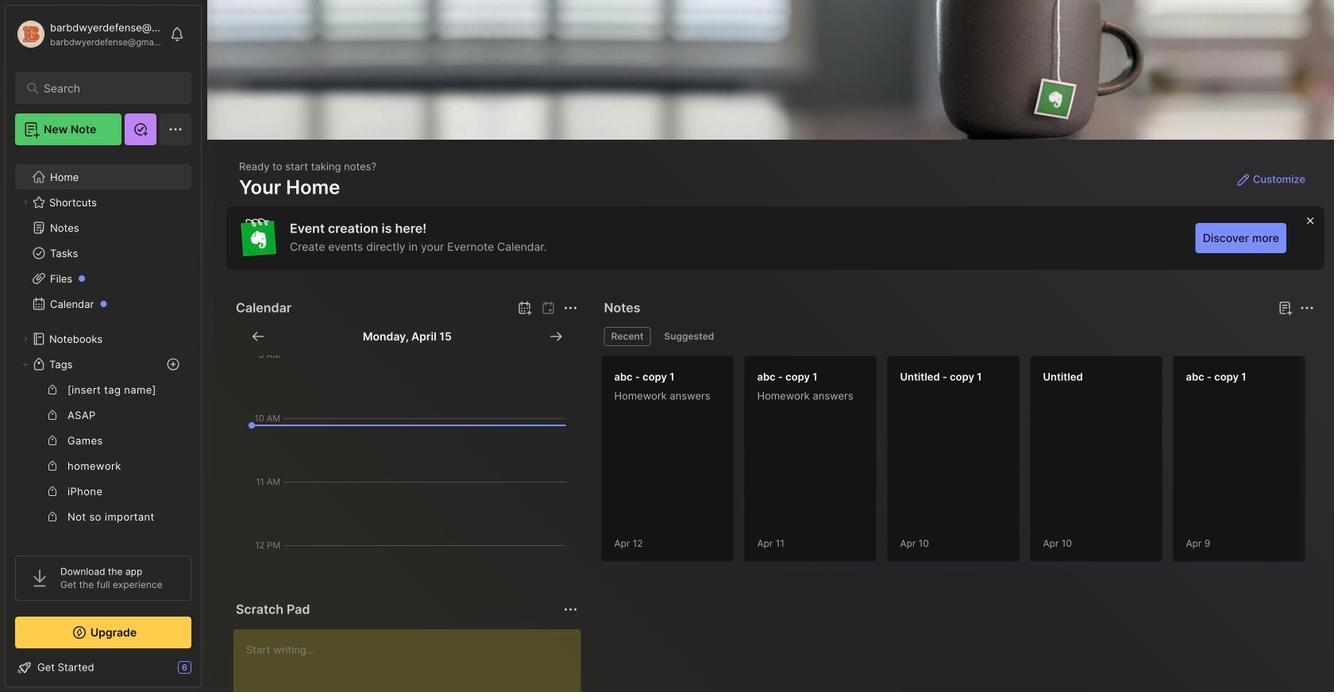 Task type: locate. For each thing, give the bounding box(es) containing it.
0 horizontal spatial tab
[[604, 327, 651, 346]]

Help and Learning task checklist field
[[6, 655, 201, 681]]

Account field
[[15, 18, 162, 50]]

group
[[15, 377, 191, 693]]

tab list
[[604, 327, 1312, 346]]

more actions image
[[561, 299, 580, 318], [561, 601, 580, 620]]

new evernote calendar event image
[[515, 299, 534, 318]]

1 vertical spatial more actions image
[[561, 601, 580, 620]]

1 tab from the left
[[604, 327, 651, 346]]

0 vertical spatial more actions image
[[561, 299, 580, 318]]

click to collapse image
[[201, 663, 212, 682]]

Start writing… text field
[[246, 630, 580, 693]]

1 vertical spatial more actions field
[[560, 599, 582, 621]]

None search field
[[44, 79, 170, 98]]

tab
[[604, 327, 651, 346], [657, 327, 722, 346]]

More actions field
[[560, 297, 582, 319], [560, 599, 582, 621]]

tree
[[6, 155, 201, 693]]

1 horizontal spatial tab
[[657, 327, 722, 346]]

tree inside main element
[[6, 155, 201, 693]]

0 vertical spatial more actions field
[[560, 297, 582, 319]]

2 more actions field from the top
[[560, 599, 582, 621]]

row group
[[601, 356, 1335, 572]]



Task type: vqa. For each thing, say whether or not it's contained in the screenshot.
Click to collapse icon
yes



Task type: describe. For each thing, give the bounding box(es) containing it.
group inside main element
[[15, 377, 191, 693]]

expand notebooks image
[[21, 334, 30, 344]]

1 more actions image from the top
[[561, 299, 580, 318]]

2 more actions image from the top
[[561, 601, 580, 620]]

Choose date to view field
[[363, 329, 452, 345]]

2 tab from the left
[[657, 327, 722, 346]]

expand tags image
[[21, 360, 30, 369]]

Search text field
[[44, 81, 170, 96]]

main element
[[0, 0, 207, 693]]

none search field inside main element
[[44, 79, 170, 98]]

1 more actions field from the top
[[560, 297, 582, 319]]



